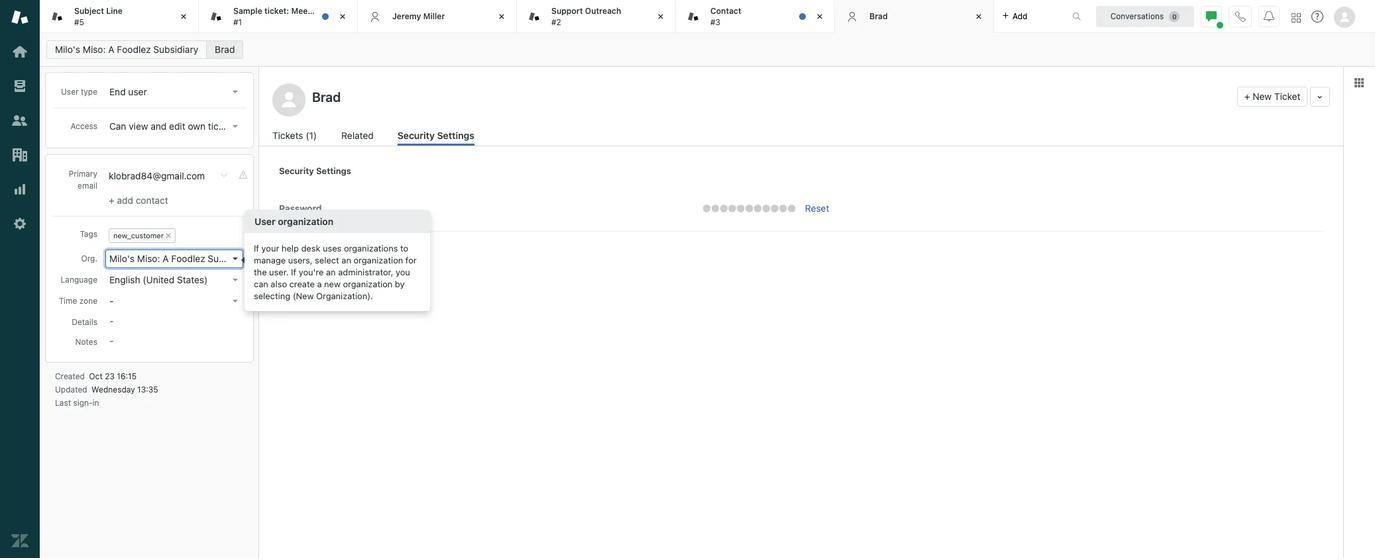 Task type: vqa. For each thing, say whether or not it's contained in the screenshot.
VIDEO THUMBNAIL
no



Task type: locate. For each thing, give the bounding box(es) containing it.
1 horizontal spatial brad
[[870, 11, 888, 21]]

4 arrow down image from the top
[[233, 300, 238, 303]]

brad
[[870, 11, 888, 21], [215, 44, 235, 55]]

0 horizontal spatial miso:
[[83, 44, 106, 55]]

1 horizontal spatial security
[[398, 130, 435, 141]]

user
[[128, 86, 147, 97]]

milo's
[[55, 44, 80, 55], [109, 253, 135, 264]]

button displays agent's chat status as online. image
[[1206, 11, 1217, 22]]

3 close image from the left
[[654, 10, 667, 23]]

user for user organization
[[254, 216, 276, 227]]

+ left new
[[1245, 91, 1250, 102]]

new_customer
[[113, 231, 164, 240]]

conversations button
[[1096, 6, 1194, 27]]

arrow down image for states)
[[233, 279, 238, 282]]

2 horizontal spatial close image
[[654, 10, 667, 23]]

support
[[551, 6, 583, 16]]

an down the uses
[[342, 255, 351, 265]]

english (united states)
[[109, 274, 208, 286]]

0 horizontal spatial the
[[254, 267, 267, 277]]

sample
[[233, 6, 262, 16]]

milo's miso: a foodlez subsidiary link
[[46, 40, 207, 59]]

type
[[81, 87, 97, 97]]

1 vertical spatial a
[[163, 253, 169, 264]]

0 vertical spatial a
[[108, 44, 114, 55]]

+ for + add contact
[[109, 195, 114, 206]]

●●●●●●●●●●● reset
[[703, 203, 829, 214]]

an
[[342, 255, 351, 265], [326, 267, 336, 277]]

settings inside security settings link
[[437, 130, 474, 141]]

notes
[[75, 337, 97, 347]]

arrow down image left selecting
[[233, 300, 238, 303]]

0 vertical spatial milo's miso: a foodlez subsidiary
[[55, 44, 198, 55]]

brad inside secondary element
[[215, 44, 235, 55]]

add button
[[994, 0, 1036, 32]]

0 vertical spatial subsidiary
[[153, 44, 198, 55]]

the right meet
[[313, 6, 326, 16]]

subsidiary up 'end user' button
[[153, 44, 198, 55]]

if down users,
[[291, 267, 296, 277]]

+ inside + new ticket button
[[1245, 91, 1250, 102]]

the inside if your help desk uses organizations to manage users, select an organization for the user. if you're an administrator, you can also create a new organization by selecting (new organization).
[[254, 267, 267, 277]]

1 vertical spatial add
[[117, 195, 133, 206]]

close image inside jeremy miller tab
[[495, 10, 508, 23]]

0 vertical spatial if
[[254, 243, 259, 253]]

miso: down #5
[[83, 44, 106, 55]]

0 vertical spatial +
[[1245, 91, 1250, 102]]

2 horizontal spatial close image
[[972, 10, 985, 23]]

reset
[[805, 203, 829, 214]]

2 close image from the left
[[495, 10, 508, 23]]

arrow down image left can
[[233, 279, 238, 282]]

1 horizontal spatial foodlez
[[171, 253, 205, 264]]

1 vertical spatial organization
[[354, 255, 403, 265]]

3 tab from the left
[[517, 0, 676, 33]]

0 vertical spatial user
[[61, 87, 79, 97]]

for
[[406, 255, 417, 265]]

brad link
[[206, 40, 244, 59]]

a down subject line #5
[[108, 44, 114, 55]]

zendesk products image
[[1292, 13, 1301, 22]]

miso: up "english (united states)"
[[137, 253, 160, 264]]

primary
[[69, 169, 97, 179]]

foodlez inside 'button'
[[171, 253, 205, 264]]

0 horizontal spatial user
[[61, 87, 79, 97]]

1 horizontal spatial user
[[254, 216, 276, 227]]

0 vertical spatial settings
[[437, 130, 474, 141]]

0 horizontal spatial if
[[254, 243, 259, 253]]

1 horizontal spatial close image
[[813, 10, 826, 23]]

org.
[[81, 254, 97, 264]]

own
[[188, 121, 205, 132]]

close image inside brad tab
[[972, 10, 985, 23]]

organization down administrator,
[[343, 279, 393, 289]]

3 close image from the left
[[972, 10, 985, 23]]

2 vertical spatial organization
[[343, 279, 393, 289]]

jeremy miller
[[392, 11, 445, 21]]

1 vertical spatial subsidiary
[[208, 253, 253, 264]]

help
[[282, 243, 299, 253]]

0 horizontal spatial close image
[[177, 10, 190, 23]]

view
[[129, 121, 148, 132]]

arrow down image inside 'can view and edit own tickets only' "button"
[[233, 125, 238, 128]]

an up new
[[326, 267, 336, 277]]

add
[[1013, 11, 1028, 21], [117, 195, 133, 206]]

milo's inside secondary element
[[55, 44, 80, 55]]

organizations image
[[11, 146, 28, 164]]

wednesday
[[91, 385, 135, 395]]

0 horizontal spatial subsidiary
[[153, 44, 198, 55]]

1 vertical spatial milo's
[[109, 253, 135, 264]]

arrow down image left "manage"
[[233, 258, 238, 260]]

0 vertical spatial add
[[1013, 11, 1028, 21]]

1 horizontal spatial settings
[[437, 130, 474, 141]]

new_customer link
[[113, 231, 164, 240]]

1 vertical spatial security settings
[[279, 166, 351, 176]]

manage
[[254, 255, 286, 265]]

security right related link on the top
[[398, 130, 435, 141]]

by
[[395, 279, 405, 289]]

1 vertical spatial foodlez
[[171, 253, 205, 264]]

1 horizontal spatial close image
[[495, 10, 508, 23]]

security settings
[[398, 130, 474, 141], [279, 166, 351, 176]]

milo's miso: a foodlez subsidiary down line
[[55, 44, 198, 55]]

organization).
[[316, 291, 373, 301]]

security
[[398, 130, 435, 141], [279, 166, 314, 176]]

notifications image
[[1264, 11, 1274, 22]]

1 horizontal spatial add
[[1013, 11, 1028, 21]]

milo's miso: a foodlez subsidiary up english (united states) button
[[109, 253, 253, 264]]

0 horizontal spatial +
[[109, 195, 114, 206]]

1 vertical spatial the
[[254, 267, 267, 277]]

security down "tickets (1)" link
[[279, 166, 314, 176]]

if left your on the top left
[[254, 243, 259, 253]]

customers image
[[11, 112, 28, 129]]

1 horizontal spatial miso:
[[137, 253, 160, 264]]

0 horizontal spatial foodlez
[[117, 44, 151, 55]]

subsidiary left "manage"
[[208, 253, 253, 264]]

can view and edit own tickets only button
[[105, 117, 257, 136]]

0 vertical spatial the
[[313, 6, 326, 16]]

close image for brad tab
[[972, 10, 985, 23]]

organization down password
[[278, 216, 333, 227]]

miso:
[[83, 44, 106, 55], [137, 253, 160, 264]]

password
[[279, 203, 322, 214]]

1 horizontal spatial an
[[342, 255, 351, 265]]

arrow down image left only
[[233, 125, 238, 128]]

1 horizontal spatial subsidiary
[[208, 253, 253, 264]]

0 horizontal spatial milo's
[[55, 44, 80, 55]]

1 vertical spatial settings
[[316, 166, 351, 176]]

jeremy
[[392, 11, 421, 21]]

user left 'type'
[[61, 87, 79, 97]]

created
[[55, 372, 85, 382]]

arrow down image for a
[[233, 258, 238, 260]]

tab containing contact
[[676, 0, 835, 33]]

miso: inside milo's miso: a foodlez subsidiary link
[[83, 44, 106, 55]]

(1)
[[306, 130, 317, 141]]

get help image
[[1312, 11, 1323, 23]]

1 horizontal spatial security settings
[[398, 130, 474, 141]]

1 vertical spatial if
[[291, 267, 296, 277]]

edit
[[169, 121, 185, 132]]

states)
[[177, 274, 208, 286]]

close image left #3
[[654, 10, 667, 23]]

1 vertical spatial +
[[109, 195, 114, 206]]

outreach
[[585, 6, 621, 16]]

1 vertical spatial user
[[254, 216, 276, 227]]

tab containing subject line
[[40, 0, 199, 33]]

organization
[[278, 216, 333, 227], [354, 255, 403, 265], [343, 279, 393, 289]]

tab
[[40, 0, 199, 33], [199, 0, 358, 33], [517, 0, 676, 33], [676, 0, 835, 33]]

zendesk support image
[[11, 9, 28, 26]]

if
[[254, 243, 259, 253], [291, 267, 296, 277]]

1 horizontal spatial the
[[313, 6, 326, 16]]

0 vertical spatial organization
[[278, 216, 333, 227]]

3 arrow down image from the top
[[233, 279, 238, 282]]

+
[[1245, 91, 1250, 102], [109, 195, 114, 206]]

2 arrow down image from the top
[[233, 258, 238, 260]]

foodlez up the states)
[[171, 253, 205, 264]]

#1
[[233, 17, 242, 27]]

0 vertical spatial foodlez
[[117, 44, 151, 55]]

settings
[[437, 130, 474, 141], [316, 166, 351, 176]]

organizations
[[344, 243, 398, 253]]

close image
[[336, 10, 349, 23], [495, 10, 508, 23], [654, 10, 667, 23]]

end
[[109, 86, 126, 97]]

1 horizontal spatial +
[[1245, 91, 1250, 102]]

close image right meet
[[336, 10, 349, 23]]

1 horizontal spatial if
[[291, 267, 296, 277]]

+ left contact
[[109, 195, 114, 206]]

4 tab from the left
[[676, 0, 835, 33]]

close image
[[177, 10, 190, 23], [813, 10, 826, 23], [972, 10, 985, 23]]

milo's down #5
[[55, 44, 80, 55]]

user
[[61, 87, 79, 97], [254, 216, 276, 227]]

conversations
[[1111, 11, 1164, 21]]

0 vertical spatial miso:
[[83, 44, 106, 55]]

foodlez up user
[[117, 44, 151, 55]]

milo's miso: a foodlez subsidiary inside 'button'
[[109, 253, 253, 264]]

0 horizontal spatial brad
[[215, 44, 235, 55]]

1 close image from the left
[[177, 10, 190, 23]]

#3
[[710, 17, 720, 27]]

arrow down image inside milo's miso: a foodlez subsidiary 'button'
[[233, 258, 238, 260]]

close image left #2
[[495, 10, 508, 23]]

uses
[[323, 243, 342, 253]]

tab containing sample ticket: meet the ticket
[[199, 0, 358, 33]]

brad tab
[[835, 0, 994, 33]]

the up can
[[254, 267, 267, 277]]

line
[[106, 6, 123, 16]]

1 horizontal spatial a
[[163, 253, 169, 264]]

milo's miso: a foodlez subsidiary inside secondary element
[[55, 44, 198, 55]]

1 vertical spatial milo's miso: a foodlez subsidiary
[[109, 253, 253, 264]]

0 horizontal spatial close image
[[336, 10, 349, 23]]

0 vertical spatial milo's
[[55, 44, 80, 55]]

0 horizontal spatial a
[[108, 44, 114, 55]]

0 vertical spatial an
[[342, 255, 351, 265]]

user for user type
[[61, 87, 79, 97]]

english (united states) button
[[105, 271, 243, 290]]

0 horizontal spatial add
[[117, 195, 133, 206]]

0 vertical spatial brad
[[870, 11, 888, 21]]

1 horizontal spatial milo's
[[109, 253, 135, 264]]

1 vertical spatial brad
[[215, 44, 235, 55]]

arrow down image
[[233, 125, 238, 128], [233, 258, 238, 260], [233, 279, 238, 282], [233, 300, 238, 303]]

1 arrow down image from the top
[[233, 125, 238, 128]]

arrow down image inside english (united states) button
[[233, 279, 238, 282]]

None text field
[[308, 87, 1232, 107]]

1 vertical spatial an
[[326, 267, 336, 277]]

organization down organizations
[[354, 255, 403, 265]]

main element
[[0, 0, 40, 559]]

a up (united on the left of page
[[163, 253, 169, 264]]

0 horizontal spatial security
[[279, 166, 314, 176]]

2 tab from the left
[[199, 0, 358, 33]]

1 vertical spatial miso:
[[137, 253, 160, 264]]

miso: inside milo's miso: a foodlez subsidiary 'button'
[[137, 253, 160, 264]]

a
[[108, 44, 114, 55], [163, 253, 169, 264]]

milo's up english
[[109, 253, 135, 264]]

None field
[[106, 246, 115, 260]]

you
[[396, 267, 410, 277]]

16:15
[[117, 372, 137, 382]]

1 tab from the left
[[40, 0, 199, 33]]

0 vertical spatial security
[[398, 130, 435, 141]]

user up your on the top left
[[254, 216, 276, 227]]



Task type: describe. For each thing, give the bounding box(es) containing it.
details
[[72, 317, 97, 327]]

1 close image from the left
[[336, 10, 349, 23]]

oct
[[89, 372, 103, 382]]

#5
[[74, 17, 84, 27]]

you're
[[299, 267, 324, 277]]

sign-
[[73, 398, 93, 408]]

views image
[[11, 78, 28, 95]]

end user
[[109, 86, 147, 97]]

0 horizontal spatial security settings
[[279, 166, 351, 176]]

arrow down image for and
[[233, 125, 238, 128]]

zendesk image
[[11, 533, 28, 550]]

security settings link
[[398, 129, 474, 146]]

- button
[[105, 292, 243, 311]]

user organization
[[254, 216, 333, 227]]

ticket:
[[264, 6, 289, 16]]

-
[[109, 296, 114, 307]]

related
[[341, 130, 374, 141]]

access
[[71, 121, 97, 131]]

admin image
[[11, 215, 28, 233]]

2 close image from the left
[[813, 10, 826, 23]]

a
[[317, 279, 322, 289]]

23
[[105, 372, 115, 382]]

tabs tab list
[[40, 0, 1058, 33]]

only
[[239, 121, 257, 132]]

also
[[271, 279, 287, 289]]

and
[[151, 121, 167, 132]]

can
[[109, 121, 126, 132]]

0 vertical spatial security settings
[[398, 130, 474, 141]]

0 horizontal spatial settings
[[316, 166, 351, 176]]

ticket
[[328, 6, 350, 16]]

add inside add popup button
[[1013, 11, 1028, 21]]

apps image
[[1354, 78, 1365, 88]]

tickets
[[208, 121, 236, 132]]

to
[[400, 243, 408, 253]]

miller
[[423, 11, 445, 21]]

new_customer menu
[[106, 226, 243, 246]]

reporting image
[[11, 181, 28, 198]]

user type
[[61, 87, 97, 97]]

primary email
[[69, 169, 97, 191]]

tickets (1) link
[[272, 129, 319, 146]]

in
[[93, 398, 99, 408]]

reset link
[[805, 203, 829, 214]]

get started image
[[11, 43, 28, 60]]

the inside sample ticket: meet the ticket #1
[[313, 6, 326, 16]]

user.
[[269, 267, 289, 277]]

secondary element
[[40, 36, 1375, 63]]

can view and edit own tickets only
[[109, 121, 257, 132]]

subsidiary inside 'button'
[[208, 253, 253, 264]]

if your help desk uses organizations to manage users, select an organization for the user. if you're an administrator, you can also create a new organization by selecting (new organization).
[[254, 243, 417, 301]]

arrow down image
[[233, 91, 238, 93]]

time
[[59, 296, 77, 306]]

tab containing support outreach
[[517, 0, 676, 33]]

administrator,
[[338, 267, 393, 277]]

users,
[[288, 255, 313, 265]]

+ add contact
[[109, 195, 168, 206]]

contact
[[136, 195, 168, 206]]

arrow down image inside - button
[[233, 300, 238, 303]]

support outreach #2
[[551, 6, 621, 27]]

meet
[[291, 6, 311, 16]]

end user button
[[105, 83, 243, 101]]

(united
[[143, 274, 174, 286]]

#2
[[551, 17, 561, 27]]

create
[[289, 279, 315, 289]]

your
[[262, 243, 279, 253]]

ticket
[[1274, 91, 1301, 102]]

brad inside tab
[[870, 11, 888, 21]]

tickets
[[272, 130, 303, 141]]

1 vertical spatial security
[[279, 166, 314, 176]]

foodlez inside secondary element
[[117, 44, 151, 55]]

+ new ticket
[[1245, 91, 1301, 102]]

+ new ticket button
[[1237, 87, 1308, 107]]

last
[[55, 398, 71, 408]]

time zone
[[59, 296, 97, 306]]

new
[[324, 279, 341, 289]]

zone
[[79, 296, 97, 306]]

updated
[[55, 385, 87, 395]]

select
[[315, 255, 339, 265]]

language
[[61, 275, 97, 285]]

related link
[[341, 129, 375, 146]]

can
[[254, 279, 268, 289]]

created oct 23 16:15 updated wednesday 13:35 last sign-in
[[55, 372, 158, 408]]

subsidiary inside secondary element
[[153, 44, 198, 55]]

(new
[[293, 291, 314, 301]]

klobrad84@gmail.com
[[109, 170, 205, 182]]

close image for tab containing subject line
[[177, 10, 190, 23]]

english
[[109, 274, 140, 286]]

contact
[[710, 6, 741, 16]]

subject line #5
[[74, 6, 123, 27]]

milo's miso: a foodlez subsidiary button
[[105, 250, 253, 268]]

jeremy miller tab
[[358, 0, 517, 33]]

email
[[78, 181, 97, 191]]

13:35
[[137, 385, 158, 395]]

desk
[[301, 243, 320, 253]]

+ for + new ticket
[[1245, 91, 1250, 102]]

tags
[[80, 229, 97, 239]]

a inside 'button'
[[163, 253, 169, 264]]

milo's inside 'button'
[[109, 253, 135, 264]]

new
[[1253, 91, 1272, 102]]

sample ticket: meet the ticket #1
[[233, 6, 350, 27]]

0 horizontal spatial an
[[326, 267, 336, 277]]

selecting
[[254, 291, 290, 301]]



